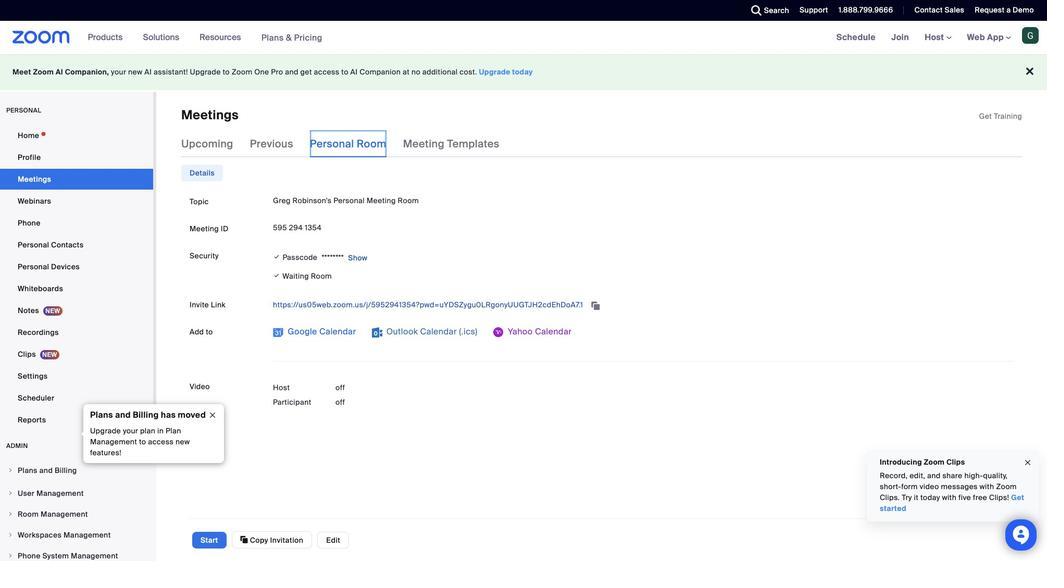 Task type: describe. For each thing, give the bounding box(es) containing it.
1 vertical spatial host
[[273, 383, 290, 393]]

system
[[42, 551, 69, 561]]

host inside meetings navigation
[[925, 32, 947, 43]]

your inside meet zoom ai companion, footer
[[111, 67, 126, 77]]

********
[[322, 253, 344, 262]]

cost.
[[460, 67, 477, 77]]

new inside meet zoom ai companion, footer
[[128, 67, 143, 77]]

workspaces management menu item
[[0, 525, 153, 545]]

room management menu item
[[0, 505, 153, 524]]

plans & pricing
[[261, 32, 323, 43]]

in
[[157, 426, 164, 436]]

get for get training
[[980, 112, 993, 121]]

video
[[920, 482, 940, 492]]

participant
[[273, 398, 312, 407]]

phone system management menu item
[[0, 546, 153, 561]]

plans for plans & pricing
[[261, 32, 284, 43]]

upgrade today link
[[479, 67, 533, 77]]

personal contacts link
[[0, 235, 153, 255]]

your inside upgrade your plan in plan management to access new features!
[[123, 426, 138, 436]]

today inside meet zoom ai companion, footer
[[513, 67, 533, 77]]

3 ai from the left
[[351, 67, 358, 77]]

btn image
[[273, 328, 284, 338]]

workspaces management
[[18, 531, 111, 540]]

1354
[[305, 223, 322, 233]]

off for host
[[336, 383, 345, 393]]

whiteboards link
[[0, 278, 153, 299]]

personal contacts
[[18, 240, 84, 250]]

copy
[[250, 536, 268, 545]]

contact sales
[[915, 5, 965, 15]]

settings link
[[0, 366, 153, 387]]

1 horizontal spatial clips
[[947, 458, 966, 467]]

and inside tooltip
[[115, 410, 131, 421]]

profile picture image
[[1023, 27, 1039, 44]]

meeting for meeting id
[[190, 224, 219, 234]]

upcoming
[[181, 137, 233, 151]]

2 horizontal spatial upgrade
[[479, 67, 511, 77]]

details tab list
[[181, 165, 223, 182]]

join
[[892, 32, 910, 43]]

(.ics)
[[459, 327, 478, 337]]

access inside upgrade your plan in plan management to access new features!
[[148, 437, 174, 447]]

contact
[[915, 5, 943, 15]]

settings
[[18, 372, 48, 381]]

phone for phone
[[18, 218, 41, 228]]

recordings link
[[0, 322, 153, 343]]

workspaces
[[18, 531, 62, 540]]

one
[[254, 67, 269, 77]]

recordings
[[18, 328, 59, 337]]

scheduler link
[[0, 388, 153, 409]]

start
[[201, 536, 218, 545]]

companion
[[360, 67, 401, 77]]

https://us05web.zoom.us/j/5952941354?pwd=uydszygu0lrgonyuugtjh2cdehdoa7.1
[[273, 300, 585, 310]]

to inside upgrade your plan in plan management to access new features!
[[139, 437, 146, 447]]

resources button
[[200, 21, 246, 54]]

personal devices
[[18, 262, 80, 272]]

595
[[273, 223, 287, 233]]

started
[[880, 504, 907, 513]]

new inside upgrade your plan in plan management to access new features!
[[176, 437, 190, 447]]

record,
[[880, 471, 908, 481]]

calendar for yahoo
[[535, 327, 572, 337]]

room inside menu item
[[18, 510, 39, 519]]

room inside "tabs of meeting" "tab list"
[[357, 137, 387, 151]]

add
[[190, 328, 204, 337]]

tabs of meeting tab list
[[181, 131, 516, 158]]

meet zoom ai companion, your new ai assistant! upgrade to zoom one pro and get access to ai companion at no additional cost. upgrade today
[[13, 67, 533, 77]]

google
[[288, 327, 317, 337]]

2 ai from the left
[[145, 67, 152, 77]]

and inside 'menu item'
[[39, 466, 53, 475]]

a
[[1007, 5, 1011, 15]]

schedule
[[837, 32, 876, 43]]

meeting for meeting templates
[[403, 137, 445, 151]]

calendar for google
[[320, 327, 356, 337]]

greg robinson's personal meeting room
[[273, 196, 419, 206]]

high-
[[965, 471, 984, 481]]

user management
[[18, 489, 84, 498]]

invite
[[190, 300, 209, 310]]

meeting templates
[[403, 137, 500, 151]]

security
[[190, 251, 219, 261]]

resources
[[200, 32, 241, 43]]

zoom inside record, edit, and share high-quality, short-form video messages with zoom clips. try it today with five free clips!
[[997, 482, 1017, 492]]

greg
[[273, 196, 291, 206]]

messages
[[942, 482, 978, 492]]

edit,
[[910, 471, 926, 481]]

right image for phone
[[7, 553, 14, 559]]

notes link
[[0, 300, 153, 321]]

personal for personal devices
[[18, 262, 49, 272]]

add to
[[190, 328, 213, 337]]

profile
[[18, 153, 41, 162]]

user
[[18, 489, 35, 498]]

access inside meet zoom ai companion, footer
[[314, 67, 340, 77]]

meet
[[13, 67, 31, 77]]

&
[[286, 32, 292, 43]]

meetings navigation
[[829, 21, 1048, 55]]

host element for participant
[[336, 397, 398, 408]]

copy invitation
[[248, 536, 304, 545]]

personal
[[6, 106, 41, 115]]

clips!
[[990, 493, 1010, 502]]

id
[[221, 224, 229, 234]]

start button
[[192, 532, 227, 549]]

meetings link
[[0, 169, 153, 190]]

additional
[[423, 67, 458, 77]]

personal for personal contacts
[[18, 240, 49, 250]]

contacts
[[51, 240, 84, 250]]

topic
[[190, 197, 209, 207]]

reports link
[[0, 410, 153, 431]]

support
[[800, 5, 829, 15]]

invite link
[[190, 300, 226, 310]]

plan
[[140, 426, 155, 436]]

meet zoom ai companion, footer
[[0, 54, 1048, 90]]

btn image for yahoo calendar
[[493, 328, 504, 338]]

templates
[[447, 137, 500, 151]]

demo
[[1013, 5, 1035, 15]]

room inside topic element
[[398, 196, 419, 206]]

has
[[161, 410, 176, 421]]

get for get started
[[1012, 493, 1025, 502]]

copy url image
[[591, 302, 601, 309]]

free
[[974, 493, 988, 502]]

host element for host
[[336, 383, 398, 393]]

and inside record, edit, and share high-quality, short-form video messages with zoom clips. try it today with five free clips!
[[928, 471, 941, 481]]

invitation
[[270, 536, 304, 545]]

meeting id
[[190, 224, 229, 234]]

checked image
[[273, 252, 281, 262]]

moved
[[178, 410, 206, 421]]

plans for plans and billing
[[18, 466, 37, 475]]

show button
[[344, 250, 368, 267]]

companion,
[[65, 67, 109, 77]]

personal inside topic element
[[334, 196, 365, 206]]

phone link
[[0, 213, 153, 234]]

phone for phone system management
[[18, 551, 41, 561]]

right image for plans and billing
[[7, 468, 14, 474]]

add to element
[[273, 324, 1014, 351]]

zoom up 'edit,' on the right of page
[[924, 458, 945, 467]]



Task type: locate. For each thing, give the bounding box(es) containing it.
phone
[[18, 218, 41, 228], [18, 551, 41, 561]]

phone inside menu item
[[18, 551, 41, 561]]

with up free
[[980, 482, 995, 492]]

scheduler
[[18, 394, 54, 403]]

1 btn image from the left
[[372, 328, 382, 338]]

2 vertical spatial right image
[[7, 532, 14, 538]]

0 horizontal spatial access
[[148, 437, 174, 447]]

phone system management
[[18, 551, 118, 561]]

2 horizontal spatial calendar
[[535, 327, 572, 337]]

btn image for outlook calendar (.ics)
[[372, 328, 382, 338]]

0 vertical spatial with
[[980, 482, 995, 492]]

ai left 'companion'
[[351, 67, 358, 77]]

1 horizontal spatial meeting
[[367, 196, 396, 206]]

previous
[[250, 137, 293, 151]]

pricing
[[294, 32, 323, 43]]

0 vertical spatial today
[[513, 67, 533, 77]]

2 phone from the top
[[18, 551, 41, 561]]

host up participant
[[273, 383, 290, 393]]

0 vertical spatial your
[[111, 67, 126, 77]]

billing inside tooltip
[[133, 410, 159, 421]]

0 vertical spatial get
[[980, 112, 993, 121]]

copy image
[[241, 535, 248, 545]]

1 ai from the left
[[56, 67, 63, 77]]

btn image left yahoo
[[493, 328, 504, 338]]

google calendar
[[286, 327, 356, 337]]

admin
[[6, 442, 28, 450]]

1 horizontal spatial today
[[921, 493, 941, 502]]

2 btn image from the left
[[493, 328, 504, 338]]

1 right image from the top
[[7, 468, 14, 474]]

join link
[[884, 21, 917, 54]]

1 vertical spatial meeting
[[367, 196, 396, 206]]

upgrade
[[190, 67, 221, 77], [479, 67, 511, 77], [90, 426, 121, 436]]

calendar right yahoo
[[535, 327, 572, 337]]

get inside "get started"
[[1012, 493, 1025, 502]]

0 vertical spatial right image
[[7, 511, 14, 518]]

right image down admin on the left bottom
[[7, 468, 14, 474]]

2 vertical spatial plans
[[18, 466, 37, 475]]

right image for workspaces management
[[7, 532, 14, 538]]

to right add
[[206, 328, 213, 337]]

management up features!
[[90, 437, 137, 447]]

off for participant
[[336, 398, 345, 407]]

0 horizontal spatial today
[[513, 67, 533, 77]]

waiting
[[283, 272, 309, 281]]

video
[[190, 382, 210, 392]]

0 horizontal spatial upgrade
[[90, 426, 121, 436]]

1 vertical spatial right image
[[7, 491, 14, 497]]

plans inside "product information" navigation
[[261, 32, 284, 43]]

1.888.799.9666 button
[[831, 0, 896, 21], [839, 5, 894, 15]]

plans up user
[[18, 466, 37, 475]]

1 horizontal spatial btn image
[[493, 328, 504, 338]]

devices
[[51, 262, 80, 272]]

0 vertical spatial meeting
[[403, 137, 445, 151]]

phone down workspaces
[[18, 551, 41, 561]]

0 vertical spatial billing
[[133, 410, 159, 421]]

clips up the share
[[947, 458, 966, 467]]

1 phone from the top
[[18, 218, 41, 228]]

right image left workspaces
[[7, 532, 14, 538]]

1 horizontal spatial ai
[[145, 67, 152, 77]]

home
[[18, 131, 39, 140]]

1 vertical spatial meetings
[[18, 175, 51, 184]]

1 horizontal spatial billing
[[133, 410, 159, 421]]

0 vertical spatial phone
[[18, 218, 41, 228]]

1 calendar from the left
[[320, 327, 356, 337]]

your left plan at the bottom of the page
[[123, 426, 138, 436]]

request a demo
[[975, 5, 1035, 15]]

0 horizontal spatial meeting
[[190, 224, 219, 234]]

btn image left outlook
[[372, 328, 382, 338]]

clips link
[[0, 344, 153, 365]]

0 horizontal spatial meetings
[[18, 175, 51, 184]]

at
[[403, 67, 410, 77]]

billing up plan at the bottom of the page
[[133, 410, 159, 421]]

host down contact sales
[[925, 32, 947, 43]]

right image left user
[[7, 491, 14, 497]]

details tab
[[181, 165, 223, 182]]

1 vertical spatial phone
[[18, 551, 41, 561]]

close image
[[204, 411, 221, 420]]

1 vertical spatial with
[[943, 493, 957, 502]]

plans and billing menu item
[[0, 461, 153, 483]]

short-
[[880, 482, 902, 492]]

btn image inside the yahoo calendar "link"
[[493, 328, 504, 338]]

get
[[301, 67, 312, 77]]

0 horizontal spatial host
[[273, 383, 290, 393]]

1 host element from the top
[[336, 383, 398, 393]]

quality,
[[984, 471, 1008, 481]]

get left training
[[980, 112, 993, 121]]

right image
[[7, 468, 14, 474], [7, 491, 14, 497], [7, 532, 14, 538]]

right image for room
[[7, 511, 14, 518]]

your right companion, on the left of page
[[111, 67, 126, 77]]

1 horizontal spatial access
[[314, 67, 340, 77]]

calendar down https://us05web.zoom.us/j/5952941354?pwd=uydszygu0lrgonyuugtjh2cdehdoa7.1
[[420, 327, 457, 337]]

passcode ******** show
[[283, 253, 368, 263]]

plans left &
[[261, 32, 284, 43]]

right image inside user management menu item
[[7, 491, 14, 497]]

0 horizontal spatial billing
[[55, 466, 77, 475]]

2 horizontal spatial plans
[[261, 32, 284, 43]]

passcode
[[283, 253, 318, 262]]

0 vertical spatial meetings
[[181, 107, 239, 123]]

ai
[[56, 67, 63, 77], [145, 67, 152, 77], [351, 67, 358, 77]]

management inside menu item
[[41, 510, 88, 519]]

product information navigation
[[80, 21, 330, 55]]

meetings up upcoming on the top left of page
[[181, 107, 239, 123]]

https://us05web.zoom.us/j/5952941354?pwd=uydszygu0lrgonyuugtjh2cdehdoa7.1 application
[[273, 297, 1014, 313]]

2 host element from the top
[[336, 397, 398, 408]]

1 off from the top
[[336, 383, 345, 393]]

ai left companion, on the left of page
[[56, 67, 63, 77]]

features!
[[90, 448, 121, 458]]

personal inside "tabs of meeting" "tab list"
[[310, 137, 354, 151]]

today
[[513, 67, 533, 77], [921, 493, 941, 502]]

access right get
[[314, 67, 340, 77]]

https://us05web.zoom.us/j/5952941354?pwd=uydszygu0lrgonyuugtjh2cdehdoa7.1 link
[[273, 300, 585, 310]]

upgrade down "product information" navigation
[[190, 67, 221, 77]]

meetings inside personal menu menu
[[18, 175, 51, 184]]

clips inside personal menu menu
[[18, 350, 36, 359]]

checked image
[[273, 271, 281, 282]]

outlook calendar (.ics)
[[384, 327, 478, 337]]

edit button
[[318, 532, 349, 549]]

waiting room
[[281, 272, 332, 281]]

plans for plans and billing has moved
[[90, 410, 113, 421]]

personal inside personal contacts link
[[18, 240, 49, 250]]

0 vertical spatial off
[[336, 383, 345, 393]]

admin menu menu
[[0, 461, 153, 561]]

zoom left one
[[232, 67, 253, 77]]

1 vertical spatial host element
[[336, 397, 398, 408]]

reports
[[18, 415, 46, 425]]

0 vertical spatial host element
[[336, 383, 398, 393]]

web app button
[[968, 32, 1012, 43]]

zoom right meet
[[33, 67, 54, 77]]

1 vertical spatial clips
[[947, 458, 966, 467]]

1 vertical spatial billing
[[55, 466, 77, 475]]

search button
[[744, 0, 792, 21]]

phone down webinars
[[18, 218, 41, 228]]

get
[[980, 112, 993, 121], [1012, 493, 1025, 502]]

0 horizontal spatial clips
[[18, 350, 36, 359]]

0 horizontal spatial get
[[980, 112, 993, 121]]

access down in
[[148, 437, 174, 447]]

new left assistant! at the top
[[128, 67, 143, 77]]

notes
[[18, 306, 39, 315]]

2 calendar from the left
[[420, 327, 457, 337]]

plans down scheduler link
[[90, 410, 113, 421]]

upgrade right 'cost.'
[[479, 67, 511, 77]]

1 vertical spatial right image
[[7, 553, 14, 559]]

0 vertical spatial right image
[[7, 468, 14, 474]]

right image
[[7, 511, 14, 518], [7, 553, 14, 559]]

management down workspaces management menu item
[[71, 551, 118, 561]]

2 vertical spatial meeting
[[190, 224, 219, 234]]

billing for plans and billing
[[55, 466, 77, 475]]

btn image inside 'outlook calendar (.ics)' link
[[372, 328, 382, 338]]

right image left room management
[[7, 511, 14, 518]]

294
[[289, 223, 303, 233]]

1 horizontal spatial plans
[[90, 410, 113, 421]]

upgrade up features!
[[90, 426, 121, 436]]

with
[[980, 482, 995, 492], [943, 493, 957, 502]]

plans and billing has moved tooltip
[[81, 404, 224, 463]]

ai left assistant! at the top
[[145, 67, 152, 77]]

meeting inside topic element
[[367, 196, 396, 206]]

copy invitation button
[[232, 532, 312, 549]]

today inside record, edit, and share high-quality, short-form video messages with zoom clips. try it today with five free clips!
[[921, 493, 941, 502]]

1 horizontal spatial new
[[176, 437, 190, 447]]

management inside upgrade your plan in plan management to access new features!
[[90, 437, 137, 447]]

meeting inside "tab list"
[[403, 137, 445, 151]]

2 horizontal spatial meeting
[[403, 137, 445, 151]]

management for room management
[[41, 510, 88, 519]]

management up workspaces management
[[41, 510, 88, 519]]

plans inside 'menu item'
[[18, 466, 37, 475]]

upgrade inside upgrade your plan in plan management to access new features!
[[90, 426, 121, 436]]

request a demo link
[[968, 0, 1048, 21], [975, 5, 1035, 15]]

billing up user management menu item
[[55, 466, 77, 475]]

plans and billing
[[18, 466, 77, 475]]

1 vertical spatial today
[[921, 493, 941, 502]]

personal for personal room
[[310, 137, 354, 151]]

new down plan
[[176, 437, 190, 447]]

1 horizontal spatial get
[[1012, 493, 1025, 502]]

user management menu item
[[0, 484, 153, 504]]

0 vertical spatial clips
[[18, 350, 36, 359]]

1 vertical spatial your
[[123, 426, 138, 436]]

1 horizontal spatial meetings
[[181, 107, 239, 123]]

0 vertical spatial plans
[[261, 32, 284, 43]]

personal room
[[310, 137, 387, 151]]

outlook
[[387, 327, 418, 337]]

phone inside personal menu menu
[[18, 218, 41, 228]]

to down plan at the bottom of the page
[[139, 437, 146, 447]]

banner containing products
[[0, 21, 1048, 55]]

2 right image from the top
[[7, 491, 14, 497]]

3 right image from the top
[[7, 532, 14, 538]]

management for workspaces management
[[64, 531, 111, 540]]

host element
[[336, 383, 398, 393], [336, 397, 398, 408]]

0 horizontal spatial calendar
[[320, 327, 356, 337]]

robinson's
[[293, 196, 332, 206]]

0 vertical spatial new
[[128, 67, 143, 77]]

3 calendar from the left
[[535, 327, 572, 337]]

right image inside workspaces management menu item
[[7, 532, 14, 538]]

2 off from the top
[[336, 398, 345, 407]]

and left get
[[285, 67, 299, 77]]

billing for plans and billing has moved
[[133, 410, 159, 421]]

whiteboards
[[18, 284, 63, 293]]

webinars
[[18, 197, 51, 206]]

1 vertical spatial new
[[176, 437, 190, 447]]

and up user management
[[39, 466, 53, 475]]

clips
[[18, 350, 36, 359], [947, 458, 966, 467]]

google calendar link
[[273, 324, 356, 341]]

1 vertical spatial get
[[1012, 493, 1025, 502]]

1 horizontal spatial host
[[925, 32, 947, 43]]

right image inside room management menu item
[[7, 511, 14, 518]]

close image
[[1024, 457, 1033, 469]]

calendar inside "link"
[[535, 327, 572, 337]]

0 horizontal spatial with
[[943, 493, 957, 502]]

zoom logo image
[[13, 31, 70, 44]]

management
[[90, 437, 137, 447], [37, 489, 84, 498], [41, 510, 88, 519], [64, 531, 111, 540], [71, 551, 118, 561]]

1 right image from the top
[[7, 511, 14, 518]]

1 horizontal spatial with
[[980, 482, 995, 492]]

btn image
[[372, 328, 382, 338], [493, 328, 504, 338]]

record, edit, and share high-quality, short-form video messages with zoom clips. try it today with five free clips!
[[880, 471, 1017, 502]]

0 horizontal spatial ai
[[56, 67, 63, 77]]

plans
[[261, 32, 284, 43], [90, 410, 113, 421], [18, 466, 37, 475]]

billing
[[133, 410, 159, 421], [55, 466, 77, 475]]

1 vertical spatial access
[[148, 437, 174, 447]]

1 vertical spatial off
[[336, 398, 345, 407]]

banner
[[0, 21, 1048, 55]]

right image for user management
[[7, 491, 14, 497]]

right image left system
[[7, 553, 14, 559]]

and up upgrade your plan in plan management to access new features!
[[115, 410, 131, 421]]

form
[[902, 482, 918, 492]]

introducing
[[880, 458, 923, 467]]

support link
[[792, 0, 831, 21], [800, 5, 829, 15]]

meetings up webinars
[[18, 175, 51, 184]]

clips up "settings"
[[18, 350, 36, 359]]

2 horizontal spatial ai
[[351, 67, 358, 77]]

calendar for outlook
[[420, 327, 457, 337]]

management up phone system management menu item on the bottom of page
[[64, 531, 111, 540]]

and up video
[[928, 471, 941, 481]]

try
[[902, 493, 913, 502]]

management for user management
[[37, 489, 84, 498]]

yahoo
[[508, 327, 533, 337]]

web app
[[968, 32, 1004, 43]]

search
[[765, 6, 790, 15]]

solutions
[[143, 32, 179, 43]]

webinars link
[[0, 191, 153, 212]]

1 vertical spatial plans
[[90, 410, 113, 421]]

get training link
[[980, 112, 1023, 121]]

personal
[[310, 137, 354, 151], [334, 196, 365, 206], [18, 240, 49, 250], [18, 262, 49, 272]]

get started
[[880, 493, 1025, 513]]

2 right image from the top
[[7, 553, 14, 559]]

calendar right google
[[320, 327, 356, 337]]

personal inside personal devices link
[[18, 262, 49, 272]]

right image inside plans and billing 'menu item'
[[7, 468, 14, 474]]

billing inside 'menu item'
[[55, 466, 77, 475]]

right image inside phone system management menu item
[[7, 553, 14, 559]]

get right clips!
[[1012, 493, 1025, 502]]

personal menu menu
[[0, 125, 153, 432]]

no
[[412, 67, 421, 77]]

yahoo calendar
[[506, 327, 572, 337]]

get training
[[980, 112, 1023, 121]]

0 horizontal spatial plans
[[18, 466, 37, 475]]

share
[[943, 471, 963, 481]]

0 vertical spatial access
[[314, 67, 340, 77]]

with down messages
[[943, 493, 957, 502]]

0 vertical spatial host
[[925, 32, 947, 43]]

solutions button
[[143, 21, 184, 54]]

1 horizontal spatial upgrade
[[190, 67, 221, 77]]

595 294 1354
[[273, 223, 322, 233]]

clips.
[[880, 493, 900, 502]]

to down resources dropdown button
[[223, 67, 230, 77]]

and inside meet zoom ai companion, footer
[[285, 67, 299, 77]]

0 horizontal spatial btn image
[[372, 328, 382, 338]]

to left 'companion'
[[342, 67, 349, 77]]

five
[[959, 493, 972, 502]]

outlook calendar (.ics) link
[[372, 324, 478, 341]]

management up room management
[[37, 489, 84, 498]]

plans inside tooltip
[[90, 410, 113, 421]]

topic element
[[273, 194, 1014, 209]]

zoom up clips!
[[997, 482, 1017, 492]]

1 horizontal spatial calendar
[[420, 327, 457, 337]]

0 horizontal spatial new
[[128, 67, 143, 77]]



Task type: vqa. For each thing, say whether or not it's contained in the screenshot.
middle cell
no



